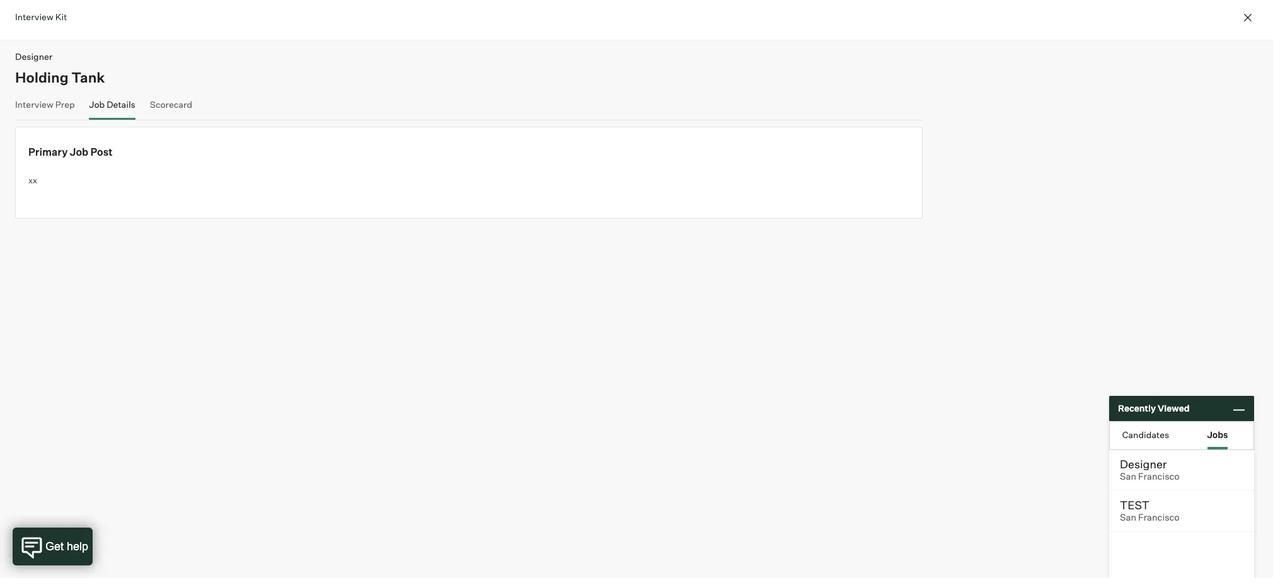 Task type: describe. For each thing, give the bounding box(es) containing it.
recently viewed
[[1118, 403, 1190, 414]]

recently
[[1118, 403, 1156, 414]]

interview prep link
[[15, 99, 75, 117]]

holding tank
[[15, 68, 105, 85]]

scorecard link
[[150, 99, 192, 117]]

francisco for test
[[1139, 512, 1180, 523]]

1 vertical spatial job
[[70, 146, 88, 158]]

tab list containing candidates
[[1110, 422, 1254, 449]]

primary
[[28, 146, 68, 158]]

san for designer
[[1120, 471, 1137, 482]]

francisco for designer
[[1139, 471, 1180, 482]]

scorecard
[[150, 99, 192, 109]]

candidates
[[1123, 429, 1170, 440]]

test
[[1120, 498, 1150, 512]]

designer for designer san francisco
[[1120, 457, 1167, 471]]

holding
[[15, 68, 69, 85]]

job details link
[[89, 99, 135, 117]]

designer for designer
[[15, 51, 52, 62]]

san for test
[[1120, 512, 1137, 523]]



Task type: locate. For each thing, give the bounding box(es) containing it.
1 vertical spatial interview
[[15, 99, 53, 109]]

0 vertical spatial san
[[1120, 471, 1137, 482]]

kit
[[55, 11, 67, 22]]

san inside designer san francisco
[[1120, 471, 1137, 482]]

xx
[[28, 175, 37, 185]]

interview
[[15, 11, 53, 22], [15, 99, 53, 109]]

0 vertical spatial interview
[[15, 11, 53, 22]]

interview kit
[[15, 11, 67, 22]]

tank
[[71, 68, 105, 85]]

1 vertical spatial francisco
[[1139, 512, 1180, 523]]

designer
[[15, 51, 52, 62], [1120, 457, 1167, 471]]

francisco
[[1139, 471, 1180, 482], [1139, 512, 1180, 523]]

prep
[[55, 99, 75, 109]]

tab list
[[1110, 422, 1254, 449]]

1 horizontal spatial designer
[[1120, 457, 1167, 471]]

francisco down designer san francisco
[[1139, 512, 1180, 523]]

1 francisco from the top
[[1139, 471, 1180, 482]]

san inside test san francisco
[[1120, 512, 1137, 523]]

interview for interview prep
[[15, 99, 53, 109]]

francisco up test san francisco
[[1139, 471, 1180, 482]]

job left the details
[[89, 99, 105, 109]]

2 san from the top
[[1120, 512, 1137, 523]]

interview inside interview prep link
[[15, 99, 53, 109]]

post
[[90, 146, 112, 158]]

interview for interview kit
[[15, 11, 53, 22]]

details
[[107, 99, 135, 109]]

2 interview from the top
[[15, 99, 53, 109]]

interview left kit
[[15, 11, 53, 22]]

1 san from the top
[[1120, 471, 1137, 482]]

0 vertical spatial francisco
[[1139, 471, 1180, 482]]

0 vertical spatial job
[[89, 99, 105, 109]]

san
[[1120, 471, 1137, 482], [1120, 512, 1137, 523]]

job details
[[89, 99, 135, 109]]

job
[[89, 99, 105, 109], [70, 146, 88, 158]]

0 horizontal spatial designer
[[15, 51, 52, 62]]

designer san francisco
[[1120, 457, 1180, 482]]

1 vertical spatial san
[[1120, 512, 1137, 523]]

francisco inside designer san francisco
[[1139, 471, 1180, 482]]

jobs
[[1207, 429, 1228, 440]]

designer up holding
[[15, 51, 52, 62]]

0 horizontal spatial job
[[70, 146, 88, 158]]

1 horizontal spatial job
[[89, 99, 105, 109]]

close image
[[1241, 10, 1256, 25]]

0 vertical spatial designer
[[15, 51, 52, 62]]

francisco inside test san francisco
[[1139, 512, 1180, 523]]

interview prep
[[15, 99, 75, 109]]

1 interview from the top
[[15, 11, 53, 22]]

viewed
[[1158, 403, 1190, 414]]

san up test
[[1120, 471, 1137, 482]]

designer inside designer san francisco
[[1120, 457, 1167, 471]]

test san francisco
[[1120, 498, 1180, 523]]

primary job post
[[28, 146, 112, 158]]

1 vertical spatial designer
[[1120, 457, 1167, 471]]

job left post
[[70, 146, 88, 158]]

interview down holding
[[15, 99, 53, 109]]

designer down candidates
[[1120, 457, 1167, 471]]

san down designer san francisco
[[1120, 512, 1137, 523]]

2 francisco from the top
[[1139, 512, 1180, 523]]



Task type: vqa. For each thing, say whether or not it's contained in the screenshot.
Jobs
yes



